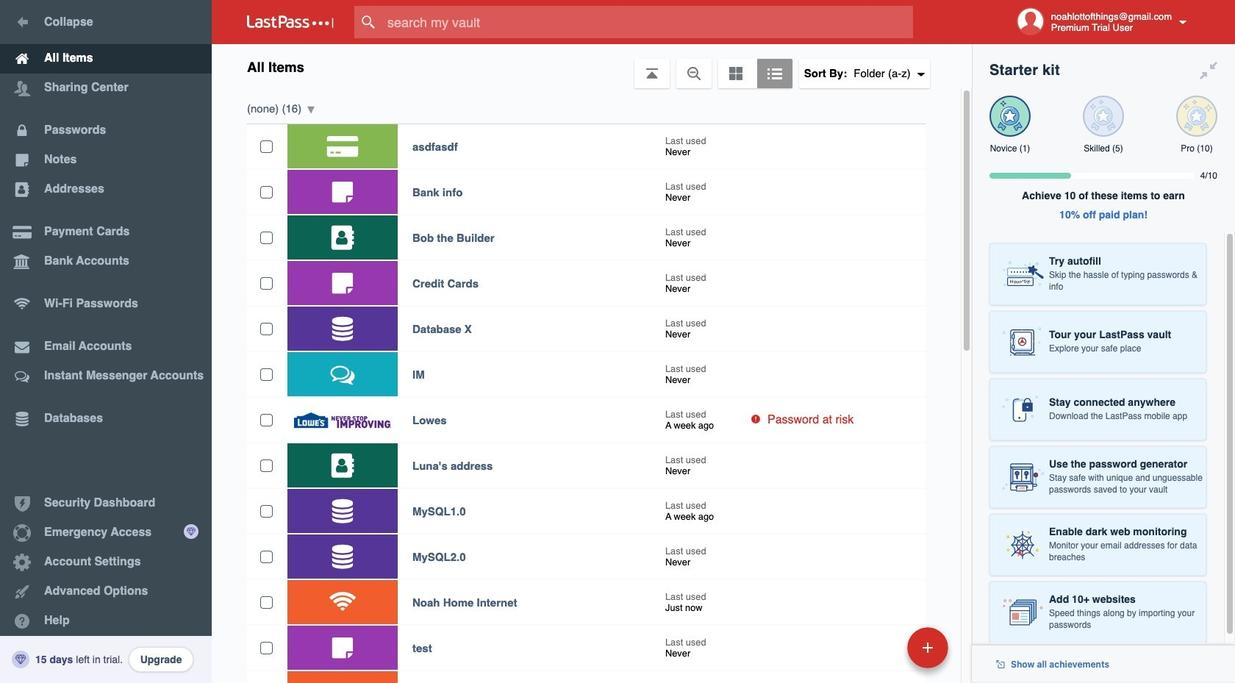 Task type: locate. For each thing, give the bounding box(es) containing it.
vault options navigation
[[212, 44, 972, 88]]

new item element
[[806, 626, 954, 668]]

lastpass image
[[247, 15, 334, 29]]

main navigation navigation
[[0, 0, 212, 683]]



Task type: describe. For each thing, give the bounding box(es) containing it.
search my vault text field
[[354, 6, 942, 38]]

new item navigation
[[806, 623, 957, 683]]

Search search field
[[354, 6, 942, 38]]



Task type: vqa. For each thing, say whether or not it's contained in the screenshot.
THE NEW ITEM element
yes



